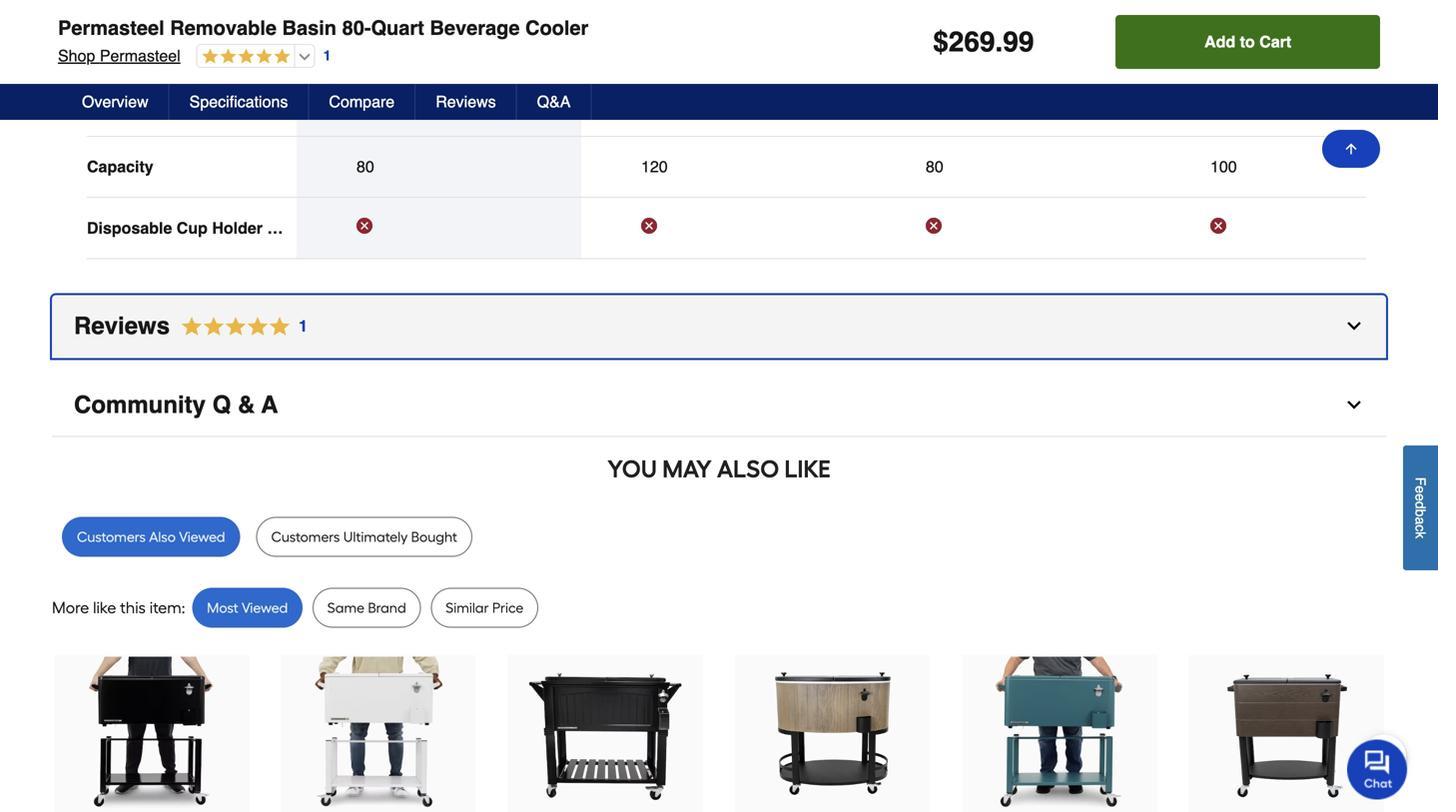 Task type: vqa. For each thing, say whether or not it's contained in the screenshot.
"60639" button for 17 Nearby
no



Task type: locate. For each thing, give the bounding box(es) containing it.
beverage
[[430, 16, 520, 39], [357, 36, 425, 54], [926, 36, 995, 54], [1211, 36, 1279, 54]]

0 horizontal spatial reviews
[[74, 312, 170, 340]]

1 customers from the left
[[77, 529, 146, 546]]

1 horizontal spatial viewed
[[242, 600, 288, 617]]

3 cell from the left
[[926, 218, 1091, 238]]

f
[[1413, 477, 1429, 486]]

0 horizontal spatial permasteel removable basin 80-quart beverage cooler image
[[73, 657, 230, 812]]

shop
[[58, 46, 95, 65]]

33.5
[[357, 97, 388, 115]]

also left the like
[[717, 455, 779, 484]]

5 stars image up '&'
[[170, 313, 309, 340]]

you may also like
[[608, 455, 831, 484]]

$
[[933, 26, 949, 58]]

1 horizontal spatial reviews
[[436, 92, 496, 111]]

1 vertical spatial also
[[149, 529, 176, 546]]

0 vertical spatial chevron down image
[[1345, 316, 1365, 336]]

2 permasteel removable basin 80-quart beverage cooler image from the left
[[301, 657, 457, 812]]

1 vertical spatial reviews
[[74, 312, 170, 340]]

chevron down image for community q & a
[[1345, 395, 1365, 415]]

0 horizontal spatial viewed
[[179, 529, 225, 546]]

0 vertical spatial reviews
[[436, 92, 496, 111]]

cart
[[1260, 32, 1292, 51]]

100 cell
[[1211, 157, 1376, 177]]

customers up like
[[77, 529, 146, 546]]

beverage cooler
[[357, 36, 473, 54], [926, 36, 1043, 54], [1211, 36, 1327, 54]]

reviews left q&a
[[436, 92, 496, 111]]

permasteel up height (inches)
[[100, 46, 181, 65]]

80 cell
[[357, 157, 522, 177], [926, 157, 1091, 177]]

0 horizontal spatial customers
[[77, 529, 146, 546]]

chevron down image inside "community q & a" button
[[1345, 395, 1365, 415]]

80 for second 80 cell from right
[[357, 158, 374, 176]]

reviews up community
[[74, 312, 170, 340]]

1 vertical spatial viewed
[[242, 600, 288, 617]]

permasteel up shop permasteel
[[58, 16, 165, 39]]

1 80 cell from the left
[[357, 157, 522, 177]]

similar
[[446, 600, 489, 617]]

1 permasteel removable basin 80-quart beverage cooler image from the left
[[73, 657, 230, 812]]

0 horizontal spatial 80
[[357, 158, 374, 176]]

1 horizontal spatial permasteel removable basin 80-quart beverage cooler image
[[301, 657, 457, 812]]

2 horizontal spatial no image
[[1211, 218, 1227, 234]]

viewed right most
[[242, 600, 288, 617]]

cooler
[[430, 36, 473, 54], [999, 36, 1043, 54], [1284, 36, 1327, 54]]

overview button
[[62, 84, 170, 120]]

permasteel removable basin 80-quart beverage cooler image
[[73, 657, 230, 812], [301, 657, 457, 812], [982, 657, 1138, 812]]

bought
[[411, 529, 457, 546]]

2 e from the top
[[1413, 493, 1429, 501]]

also
[[717, 455, 779, 484], [149, 529, 176, 546]]

3 beverage cooler from the left
[[1211, 36, 1327, 54]]

1 horizontal spatial cooler
[[999, 36, 1043, 54]]

allen + roth emerald cove detachable 60-quart beverage cooler image
[[1209, 657, 1365, 812]]

cooler right quart
[[430, 36, 473, 54]]

beverage cooler cell
[[357, 35, 522, 55], [926, 35, 1091, 55], [1211, 35, 1376, 55]]

1 horizontal spatial also
[[717, 455, 779, 484]]

cooler
[[525, 16, 589, 39]]

cooler right 269
[[999, 36, 1043, 54]]

cooler right to
[[1284, 36, 1327, 54]]

100
[[1211, 158, 1238, 176]]

80 for 1st 80 cell from the right
[[926, 158, 944, 176]]

2 horizontal spatial permasteel removable basin 80-quart beverage cooler image
[[982, 657, 1138, 812]]

cell
[[357, 218, 522, 238], [641, 218, 806, 238], [926, 218, 1091, 238], [1211, 218, 1376, 238]]

0 horizontal spatial beverage cooler cell
[[357, 35, 522, 55]]

price
[[492, 600, 524, 617]]

customers for customers also viewed
[[77, 529, 146, 546]]

also up item
[[149, 529, 176, 546]]

:
[[182, 599, 185, 618]]

reviews
[[436, 92, 496, 111], [74, 312, 170, 340]]

similar price
[[446, 600, 524, 617]]

1 down permasteel removable basin 80-quart beverage cooler
[[323, 48, 331, 64]]

brand
[[368, 600, 406, 617]]

1 vertical spatial chevron down image
[[1345, 395, 1365, 415]]

1 chevron down image from the top
[[1345, 316, 1365, 336]]

k
[[1413, 532, 1429, 539]]

5 stars image
[[198, 48, 290, 66], [170, 313, 309, 340]]

80
[[357, 158, 374, 176], [926, 158, 944, 176]]

1 horizontal spatial no image
[[926, 218, 942, 234]]

0 horizontal spatial 80 cell
[[357, 157, 522, 177]]

e up b
[[1413, 493, 1429, 501]]

specifications
[[189, 92, 288, 111]]

1
[[323, 48, 331, 64], [299, 317, 308, 335]]

2 horizontal spatial cooler
[[1284, 36, 1327, 54]]

0 vertical spatial viewed
[[179, 529, 225, 546]]

like
[[93, 599, 116, 618]]

1 80 from the left
[[357, 158, 374, 176]]

1 horizontal spatial beverage cooler cell
[[926, 35, 1091, 55]]

most
[[207, 600, 238, 617]]

5 stars image containing 1
[[170, 313, 309, 340]]

3 cooler from the left
[[1284, 36, 1327, 54]]

2 chevron down image from the top
[[1345, 395, 1365, 415]]

e up d in the bottom right of the page
[[1413, 486, 1429, 493]]

1 horizontal spatial 80 cell
[[926, 157, 1091, 177]]

1 horizontal spatial customers
[[271, 529, 340, 546]]

e
[[1413, 486, 1429, 493], [1413, 493, 1429, 501]]

3 permasteel removable basin 80-quart beverage cooler image from the left
[[982, 657, 1138, 812]]

chevron down image
[[1345, 316, 1365, 336], [1345, 395, 1365, 415]]

q&a button
[[517, 84, 592, 120]]

5 stars image down removable
[[198, 48, 290, 66]]

4 cell from the left
[[1211, 218, 1376, 238]]

viewed
[[179, 529, 225, 546], [242, 600, 288, 617]]

0 horizontal spatial no image
[[357, 218, 373, 234]]

viewed up :
[[179, 529, 225, 546]]

type
[[87, 36, 123, 54]]

2 beverage cooler from the left
[[926, 36, 1043, 54]]

community
[[74, 391, 206, 419]]

add to cart
[[1205, 32, 1292, 51]]

cooler for 2nd beverage cooler cell from the right
[[999, 36, 1043, 54]]

2 80 from the left
[[926, 158, 944, 176]]

1 cooler from the left
[[430, 36, 473, 54]]

2 customers from the left
[[271, 529, 340, 546]]

1 vertical spatial 1
[[299, 317, 308, 335]]

1 down included
[[299, 317, 308, 335]]

1 horizontal spatial 1
[[323, 48, 331, 64]]

permasteel
[[58, 16, 165, 39], [100, 46, 181, 65]]

1 horizontal spatial 80
[[926, 158, 944, 176]]

1 beverage cooler from the left
[[357, 36, 473, 54]]

2 horizontal spatial beverage cooler cell
[[1211, 35, 1376, 55]]

&
[[238, 391, 255, 419]]

0 horizontal spatial cooler
[[430, 36, 473, 54]]

.
[[996, 26, 1003, 58]]

customers left ultimately
[[271, 529, 340, 546]]

0 horizontal spatial beverage cooler
[[357, 36, 473, 54]]

beverage cooler for 2nd beverage cooler cell from the right
[[926, 36, 1043, 54]]

2 cooler from the left
[[999, 36, 1043, 54]]

0 vertical spatial permasteel
[[58, 16, 165, 39]]

specifications button
[[170, 84, 309, 120]]

customers
[[77, 529, 146, 546], [271, 529, 340, 546]]

reviews inside button
[[436, 92, 496, 111]]

2 horizontal spatial beverage cooler
[[1211, 36, 1327, 54]]

1 horizontal spatial beverage cooler
[[926, 36, 1043, 54]]

community q & a button
[[52, 374, 1387, 437]]

0 horizontal spatial also
[[149, 529, 176, 546]]

no image
[[357, 218, 373, 234], [926, 218, 942, 234], [1211, 218, 1227, 234]]

add to cart button
[[1116, 15, 1381, 69]]

1 vertical spatial 5 stars image
[[170, 313, 309, 340]]

add
[[1205, 32, 1236, 51]]

disposable
[[87, 219, 172, 237]]



Task type: describe. For each thing, give the bounding box(es) containing it.
chevron down image for reviews
[[1345, 316, 1365, 336]]

0 vertical spatial also
[[717, 455, 779, 484]]

overview
[[82, 92, 149, 111]]

a
[[1413, 517, 1429, 525]]

cooler for first beverage cooler cell from right
[[1284, 36, 1327, 54]]

reviews button
[[416, 84, 517, 120]]

b
[[1413, 509, 1429, 517]]

like
[[785, 455, 831, 484]]

beverage cooler for first beverage cooler cell from right
[[1211, 36, 1327, 54]]

0 vertical spatial 5 stars image
[[198, 48, 290, 66]]

compare button
[[309, 84, 416, 120]]

chat invite button image
[[1348, 739, 1409, 800]]

disposable cup holder included
[[87, 219, 333, 237]]

removable
[[170, 16, 277, 39]]

cooler for 3rd beverage cooler cell from the right
[[430, 36, 473, 54]]

1 vertical spatial permasteel
[[100, 46, 181, 65]]

q&a
[[537, 92, 571, 111]]

ultimately
[[343, 529, 408, 546]]

1 e from the top
[[1413, 486, 1429, 493]]

120
[[641, 158, 668, 176]]

120 cell
[[641, 157, 806, 177]]

allen + roth maitland oval wood finish 80-quart beverage cooler image
[[755, 657, 911, 812]]

2 80 cell from the left
[[926, 157, 1091, 177]]

you
[[608, 455, 657, 484]]

99
[[1003, 26, 1034, 58]]

a
[[261, 391, 278, 419]]

more like this item :
[[52, 599, 185, 618]]

3 beverage cooler cell from the left
[[1211, 35, 1376, 55]]

1 cell from the left
[[357, 218, 522, 238]]

33.5 cell
[[357, 96, 522, 116]]

f e e d b a c k
[[1413, 477, 1429, 539]]

item
[[150, 599, 182, 618]]

this
[[120, 599, 146, 618]]

most viewed
[[207, 600, 288, 617]]

permasteel antique 80-quart beverage cooler image
[[528, 657, 684, 812]]

customers also viewed
[[77, 529, 225, 546]]

capacity
[[87, 158, 154, 176]]

included
[[267, 219, 333, 237]]

2 beverage cooler cell from the left
[[926, 35, 1091, 55]]

basin
[[282, 16, 337, 39]]

f e e d b a c k button
[[1404, 445, 1439, 570]]

$ 269 . 99
[[933, 26, 1034, 58]]

shop permasteel
[[58, 46, 181, 65]]

more
[[52, 599, 89, 618]]

1 beverage cooler cell from the left
[[357, 35, 522, 55]]

same
[[327, 600, 365, 617]]

height (inches)
[[87, 97, 202, 115]]

0 vertical spatial 1
[[323, 48, 331, 64]]

cup
[[177, 219, 208, 237]]

(inches)
[[141, 97, 202, 115]]

3 no image from the left
[[1211, 218, 1227, 234]]

2 no image from the left
[[926, 218, 942, 234]]

customers ultimately bought
[[271, 529, 457, 546]]

beverage cooler for 3rd beverage cooler cell from the right
[[357, 36, 473, 54]]

may
[[663, 455, 712, 484]]

to
[[1240, 32, 1255, 51]]

same brand
[[327, 600, 406, 617]]

height
[[87, 97, 137, 115]]

269
[[949, 26, 996, 58]]

quart
[[371, 16, 424, 39]]

2 cell from the left
[[641, 218, 806, 238]]

compare
[[329, 92, 395, 111]]

80-
[[342, 16, 371, 39]]

q
[[212, 391, 231, 419]]

permasteel removable basin 80-quart beverage cooler
[[58, 16, 589, 39]]

community q & a
[[74, 391, 278, 419]]

c
[[1413, 525, 1429, 532]]

d
[[1413, 501, 1429, 509]]

customers for customers ultimately bought
[[271, 529, 340, 546]]

0 horizontal spatial 1
[[299, 317, 308, 335]]

1 no image from the left
[[357, 218, 373, 234]]

no image
[[641, 218, 657, 234]]

arrow up image
[[1344, 141, 1360, 157]]

holder
[[212, 219, 263, 237]]



